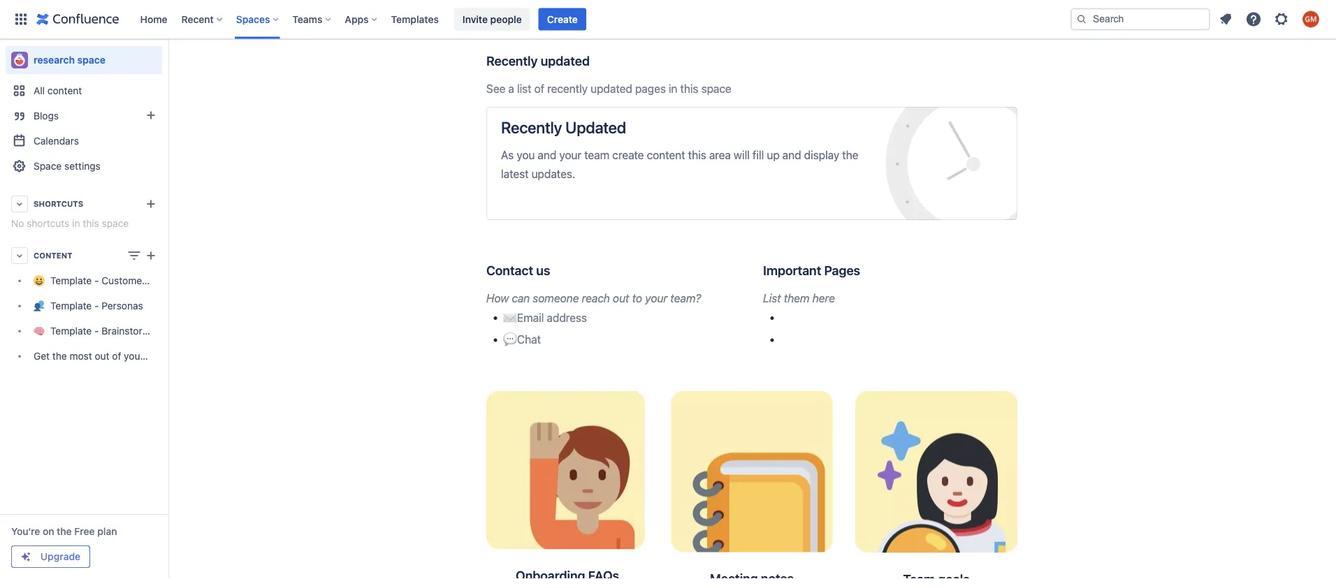 Task type: describe. For each thing, give the bounding box(es) containing it.
no
[[11, 218, 24, 229]]

shortcuts button
[[6, 191, 162, 217]]

get
[[34, 350, 50, 362]]

create
[[547, 13, 578, 25]]

settings
[[64, 160, 101, 172]]

contact
[[486, 263, 533, 278]]

change view image
[[126, 247, 143, 264]]

up
[[767, 148, 780, 162]]

recently updated
[[501, 118, 626, 137]]

teams
[[292, 13, 322, 25]]

all
[[34, 85, 45, 96]]

notification icon image
[[1217, 11, 1234, 28]]

blogs
[[34, 110, 59, 122]]

the inside as you and your team create content this area will fill up and display the latest updates.
[[842, 148, 858, 162]]

template - personas
[[50, 300, 143, 312]]

0 vertical spatial of
[[534, 82, 544, 95]]

0 vertical spatial out
[[613, 292, 629, 305]]

invite
[[463, 13, 488, 25]]

- for customer
[[94, 275, 99, 286]]

the inside get the most out of your team space link
[[52, 350, 67, 362]]

interview
[[148, 275, 189, 286]]

create a blog image
[[143, 107, 159, 124]]

content inside as you and your team create content this area will fill up and display the latest updates.
[[647, 148, 685, 162]]

💬 chat
[[503, 333, 541, 346]]

recent
[[181, 13, 214, 25]]

template - brainstorming
[[50, 325, 165, 337]]

✉️
[[503, 311, 514, 324]]

get the most out of your team space
[[34, 350, 199, 362]]

premium image
[[20, 551, 31, 563]]

0 horizontal spatial copy image
[[792, 570, 809, 579]]

recently
[[547, 82, 588, 95]]

you're on the free plan
[[11, 526, 117, 537]]

out inside tree
[[95, 350, 109, 362]]

contact us
[[486, 263, 550, 278]]

content
[[34, 251, 72, 260]]

them
[[784, 292, 810, 305]]

global element
[[8, 0, 1068, 39]]

updated
[[565, 118, 626, 137]]

2 vertical spatial the
[[57, 526, 72, 537]]

template - customer interview report
[[50, 275, 219, 286]]

template for template - personas
[[50, 300, 92, 312]]

reach
[[582, 292, 610, 305]]

team inside as you and your team create content this area will fill up and display the latest updates.
[[584, 148, 609, 162]]

tree inside space element
[[6, 268, 219, 369]]

plan
[[97, 526, 117, 537]]

templates
[[391, 13, 439, 25]]

here
[[812, 292, 835, 305]]

add shortcut image
[[143, 196, 159, 212]]

how can someone reach out to your team?
[[486, 292, 701, 305]]

- for brainstorming
[[94, 325, 99, 337]]

recently for recently updated
[[486, 53, 538, 68]]

of inside tree
[[112, 350, 121, 362]]

create link
[[539, 8, 586, 30]]

people
[[490, 13, 522, 25]]

you
[[517, 148, 535, 162]]

apps button
[[341, 8, 383, 30]]

address
[[547, 311, 587, 324]]

1 vertical spatial your
[[645, 292, 667, 305]]

template - brainstorming link
[[6, 319, 165, 344]]

report
[[192, 275, 219, 286]]

a
[[508, 82, 514, 95]]

us
[[536, 263, 550, 278]]

recently for recently updated
[[501, 118, 562, 137]]

display
[[804, 148, 839, 162]]

0 vertical spatial in
[[669, 82, 677, 95]]

research space
[[34, 54, 105, 66]]

banner containing home
[[0, 0, 1336, 39]]

team?
[[670, 292, 701, 305]]

template - customer interview report link
[[6, 268, 219, 293]]

will
[[734, 148, 750, 162]]

personas
[[102, 300, 143, 312]]

see
[[486, 82, 505, 95]]

collapse sidebar image
[[152, 46, 183, 74]]

pages
[[824, 263, 860, 278]]

space settings link
[[6, 154, 162, 179]]

space
[[34, 160, 62, 172]]

you're
[[11, 526, 40, 537]]

as
[[501, 148, 514, 162]]

on
[[43, 526, 54, 537]]

pages
[[635, 82, 666, 95]]

to
[[632, 292, 642, 305]]

apps
[[345, 13, 369, 25]]

space inside get the most out of your team space link
[[172, 350, 199, 362]]

get the most out of your team space link
[[6, 344, 199, 369]]

upgrade button
[[12, 546, 89, 567]]

latest
[[501, 167, 529, 181]]

spaces
[[236, 13, 270, 25]]

free
[[74, 526, 95, 537]]

2 and from the left
[[782, 148, 801, 162]]



Task type: vqa. For each thing, say whether or not it's contained in the screenshot.
create button
no



Task type: locate. For each thing, give the bounding box(es) containing it.
research
[[34, 54, 75, 66]]

- left the personas
[[94, 300, 99, 312]]

chat
[[517, 333, 541, 346]]

space inside research space link
[[77, 54, 105, 66]]

template up template - brainstorming link
[[50, 300, 92, 312]]

space settings
[[34, 160, 101, 172]]

this left area
[[688, 148, 706, 162]]

template for template - customer interview report
[[50, 275, 92, 286]]

the
[[842, 148, 858, 162], [52, 350, 67, 362], [57, 526, 72, 537]]

recently up you
[[501, 118, 562, 137]]

content button
[[6, 243, 162, 268]]

your inside space element
[[124, 350, 144, 362]]

customer
[[102, 275, 146, 286]]

team down 'brainstorming'
[[146, 350, 169, 362]]

template for template - brainstorming
[[50, 325, 92, 337]]

1 horizontal spatial copy image
[[588, 52, 605, 69]]

1 vertical spatial updated
[[591, 82, 632, 95]]

0 horizontal spatial out
[[95, 350, 109, 362]]

template - personas link
[[6, 293, 162, 319]]

0 horizontal spatial your
[[124, 350, 144, 362]]

upgrade
[[40, 551, 80, 563]]

tree
[[6, 268, 219, 369]]

team
[[584, 148, 609, 162], [146, 350, 169, 362]]

help icon image
[[1245, 11, 1262, 28]]

search image
[[1076, 14, 1087, 25]]

2 template from the top
[[50, 300, 92, 312]]

1 vertical spatial out
[[95, 350, 109, 362]]

2 vertical spatial this
[[83, 218, 99, 229]]

0 horizontal spatial copy image
[[549, 262, 566, 279]]

0 vertical spatial this
[[680, 82, 698, 95]]

your
[[559, 148, 581, 162], [645, 292, 667, 305], [124, 350, 144, 362]]

templates link
[[387, 8, 443, 30]]

recent button
[[177, 8, 228, 30]]

most
[[70, 350, 92, 362]]

- for personas
[[94, 300, 99, 312]]

list
[[517, 82, 531, 95]]

content inside all content link
[[47, 85, 82, 96]]

content right create
[[647, 148, 685, 162]]

area
[[709, 148, 731, 162]]

create a page image
[[143, 247, 159, 264]]

- inside template - brainstorming link
[[94, 325, 99, 337]]

this inside as you and your team create content this area will fill up and display the latest updates.
[[688, 148, 706, 162]]

1 and from the left
[[538, 148, 556, 162]]

as you and your team create content this area will fill up and display the latest updates.
[[501, 148, 858, 181]]

recently up a
[[486, 53, 538, 68]]

2 vertical spatial your
[[124, 350, 144, 362]]

1 vertical spatial of
[[112, 350, 121, 362]]

0 horizontal spatial team
[[146, 350, 169, 362]]

appswitcher icon image
[[13, 11, 29, 28]]

and right up
[[782, 148, 801, 162]]

your up the updates. on the left top of the page
[[559, 148, 581, 162]]

see a list of recently updated pages in this space
[[486, 82, 731, 95]]

1 horizontal spatial updated
[[591, 82, 632, 95]]

space element
[[0, 39, 219, 579]]

2 - from the top
[[94, 300, 99, 312]]

home link
[[136, 8, 172, 30]]

updates.
[[531, 167, 575, 181]]

1 horizontal spatial your
[[559, 148, 581, 162]]

list them here
[[763, 292, 835, 305]]

1 vertical spatial team
[[146, 350, 169, 362]]

banner
[[0, 0, 1336, 39]]

1 vertical spatial this
[[688, 148, 706, 162]]

1 vertical spatial content
[[647, 148, 685, 162]]

someone
[[533, 292, 579, 305]]

1 horizontal spatial out
[[613, 292, 629, 305]]

spaces button
[[232, 8, 284, 30]]

1 template from the top
[[50, 275, 92, 286]]

0 vertical spatial copy image
[[588, 52, 605, 69]]

- down the template - personas
[[94, 325, 99, 337]]

1 vertical spatial recently
[[501, 118, 562, 137]]

1 horizontal spatial copy image
[[859, 262, 876, 279]]

2 vertical spatial template
[[50, 325, 92, 337]]

calendars link
[[6, 129, 162, 154]]

of down template - brainstorming
[[112, 350, 121, 362]]

2 horizontal spatial copy image
[[618, 567, 634, 579]]

template up most
[[50, 325, 92, 337]]

shortcuts
[[34, 200, 83, 209]]

of right list
[[534, 82, 544, 95]]

tree containing template - customer interview report
[[6, 268, 219, 369]]

confluence image
[[36, 11, 119, 28], [36, 11, 119, 28]]

research space link
[[6, 46, 162, 74]]

3 - from the top
[[94, 325, 99, 337]]

💬
[[503, 333, 514, 346]]

in inside space element
[[72, 218, 80, 229]]

0 vertical spatial -
[[94, 275, 99, 286]]

settings icon image
[[1273, 11, 1290, 28]]

email
[[517, 311, 544, 324]]

updated up recently
[[541, 53, 590, 68]]

all content link
[[6, 78, 162, 103]]

out left to in the bottom left of the page
[[613, 292, 629, 305]]

0 vertical spatial team
[[584, 148, 609, 162]]

- up the template - personas
[[94, 275, 99, 286]]

1 vertical spatial the
[[52, 350, 67, 362]]

home
[[140, 13, 167, 25]]

shortcuts
[[27, 218, 69, 229]]

your right to in the bottom left of the page
[[645, 292, 667, 305]]

copy image
[[588, 52, 605, 69], [549, 262, 566, 279], [618, 567, 634, 579]]

the right display at the top right of the page
[[842, 148, 858, 162]]

brainstorming
[[102, 325, 165, 337]]

important pages
[[763, 263, 860, 278]]

team inside get the most out of your team space link
[[146, 350, 169, 362]]

2 vertical spatial copy image
[[618, 567, 634, 579]]

list
[[763, 292, 781, 305]]

team down updated
[[584, 148, 609, 162]]

invite people
[[463, 13, 522, 25]]

0 horizontal spatial content
[[47, 85, 82, 96]]

0 vertical spatial your
[[559, 148, 581, 162]]

important
[[763, 263, 821, 278]]

copy image for contact us
[[549, 262, 566, 279]]

fill
[[753, 148, 764, 162]]

your inside as you and your team create content this area will fill up and display the latest updates.
[[559, 148, 581, 162]]

✉️ email address
[[503, 311, 587, 324]]

0 vertical spatial template
[[50, 275, 92, 286]]

and up the updates. on the left top of the page
[[538, 148, 556, 162]]

this inside space element
[[83, 218, 99, 229]]

out right most
[[95, 350, 109, 362]]

recently updated
[[486, 53, 590, 68]]

1 horizontal spatial team
[[584, 148, 609, 162]]

0 horizontal spatial and
[[538, 148, 556, 162]]

blogs link
[[6, 103, 162, 129]]

1 horizontal spatial in
[[669, 82, 677, 95]]

content
[[47, 85, 82, 96], [647, 148, 685, 162]]

copy image for recently updated
[[588, 52, 605, 69]]

invite people button
[[454, 8, 530, 30]]

copy image
[[859, 262, 876, 279], [792, 570, 809, 579], [968, 570, 985, 579]]

2 horizontal spatial copy image
[[968, 570, 985, 579]]

1 vertical spatial -
[[94, 300, 99, 312]]

0 horizontal spatial updated
[[541, 53, 590, 68]]

0 vertical spatial recently
[[486, 53, 538, 68]]

1 - from the top
[[94, 275, 99, 286]]

0 vertical spatial updated
[[541, 53, 590, 68]]

no shortcuts in this space
[[11, 218, 129, 229]]

2 vertical spatial -
[[94, 325, 99, 337]]

calendars
[[34, 135, 79, 147]]

can
[[512, 292, 530, 305]]

-
[[94, 275, 99, 286], [94, 300, 99, 312], [94, 325, 99, 337]]

0 vertical spatial content
[[47, 85, 82, 96]]

Search field
[[1071, 8, 1210, 30]]

in down the shortcuts dropdown button
[[72, 218, 80, 229]]

0 horizontal spatial of
[[112, 350, 121, 362]]

this down the shortcuts dropdown button
[[83, 218, 99, 229]]

1 horizontal spatial of
[[534, 82, 544, 95]]

template down content 'dropdown button'
[[50, 275, 92, 286]]

1 vertical spatial copy image
[[549, 262, 566, 279]]

of
[[534, 82, 544, 95], [112, 350, 121, 362]]

the right on
[[57, 526, 72, 537]]

- inside template - customer interview report link
[[94, 275, 99, 286]]

0 horizontal spatial in
[[72, 218, 80, 229]]

- inside the template - personas link
[[94, 300, 99, 312]]

teams button
[[288, 8, 336, 30]]

the right get
[[52, 350, 67, 362]]

this right pages
[[680, 82, 698, 95]]

1 vertical spatial in
[[72, 218, 80, 229]]

in right pages
[[669, 82, 677, 95]]

updated left pages
[[591, 82, 632, 95]]

0 vertical spatial the
[[842, 148, 858, 162]]

1 vertical spatial template
[[50, 300, 92, 312]]

3 template from the top
[[50, 325, 92, 337]]

2 horizontal spatial your
[[645, 292, 667, 305]]

all content
[[34, 85, 82, 96]]

how
[[486, 292, 509, 305]]

your down 'brainstorming'
[[124, 350, 144, 362]]

create
[[612, 148, 644, 162]]

1 horizontal spatial content
[[647, 148, 685, 162]]

1 horizontal spatial and
[[782, 148, 801, 162]]

content right all
[[47, 85, 82, 96]]

your profile and preferences image
[[1303, 11, 1319, 28]]



